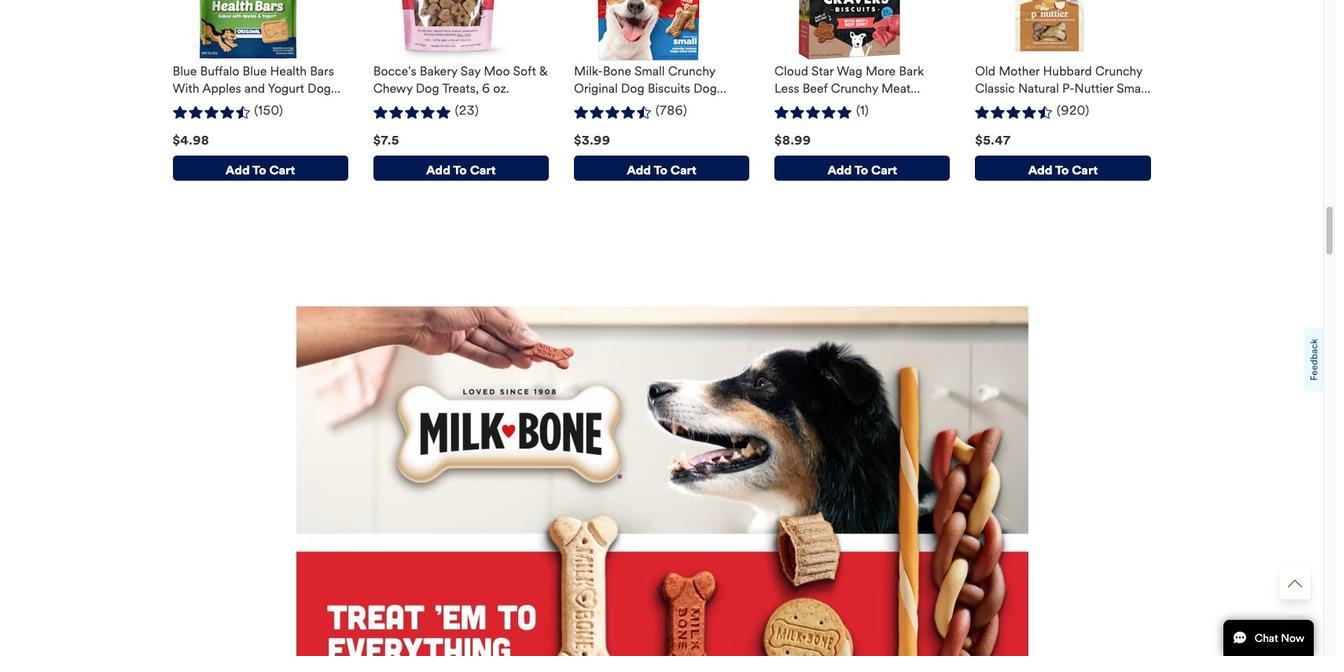 Task type: locate. For each thing, give the bounding box(es) containing it.
5 to from the left
[[1055, 162, 1069, 177]]

1 add from the left
[[226, 162, 250, 177]]

styled arrow button link
[[1279, 568, 1311, 600]]

add
[[226, 162, 250, 177], [426, 162, 450, 177], [627, 162, 651, 177], [827, 162, 852, 177], [1028, 162, 1052, 177]]

2 add to cart button from the left
[[373, 156, 549, 181]]

3 cart from the left
[[671, 162, 696, 177]]

4 add to cart button from the left
[[775, 156, 950, 181]]

1 cart from the left
[[269, 162, 295, 177]]

cart
[[269, 162, 295, 177], [470, 162, 496, 177], [671, 162, 696, 177], [871, 162, 897, 177], [1072, 162, 1098, 177]]

2 cart from the left
[[470, 162, 496, 177]]

4 to from the left
[[854, 162, 868, 177]]

4 add to cart from the left
[[827, 162, 897, 177]]

1 add to cart from the left
[[226, 162, 295, 177]]

scroll to top image
[[1288, 577, 1302, 591]]

2 add from the left
[[426, 162, 450, 177]]

5 add to cart from the left
[[1028, 162, 1098, 177]]

5 add from the left
[[1028, 162, 1052, 177]]

to
[[252, 162, 266, 177], [453, 162, 467, 177], [654, 162, 668, 177], [854, 162, 868, 177], [1055, 162, 1069, 177]]

add to cart
[[226, 162, 295, 177], [426, 162, 496, 177], [627, 162, 696, 177], [827, 162, 897, 177], [1028, 162, 1098, 177]]

3 add to cart from the left
[[627, 162, 696, 177]]

add to cart button
[[173, 156, 348, 181], [373, 156, 549, 181], [574, 156, 749, 181], [775, 156, 950, 181], [975, 156, 1151, 181]]

3 to from the left
[[654, 162, 668, 177]]

2 add to cart from the left
[[426, 162, 496, 177]]



Task type: describe. For each thing, give the bounding box(es) containing it.
1 add to cart button from the left
[[173, 156, 348, 181]]

add to cart for fifth add to cart button from left
[[1028, 162, 1098, 177]]

2 to from the left
[[453, 162, 467, 177]]

add to cart for third add to cart button from right
[[627, 162, 696, 177]]

3 add from the left
[[627, 162, 651, 177]]

5 cart from the left
[[1072, 162, 1098, 177]]

add to cart for second add to cart button from right
[[827, 162, 897, 177]]

add to cart for first add to cart button
[[226, 162, 295, 177]]

add to cart for 4th add to cart button from right
[[426, 162, 496, 177]]

4 add from the left
[[827, 162, 852, 177]]

3 add to cart button from the left
[[574, 156, 749, 181]]

5 add to cart button from the left
[[975, 156, 1151, 181]]

4 cart from the left
[[871, 162, 897, 177]]

1 to from the left
[[252, 162, 266, 177]]



Task type: vqa. For each thing, say whether or not it's contained in the screenshot.
11th 'Plus icon 2' from the bottom of the page
no



